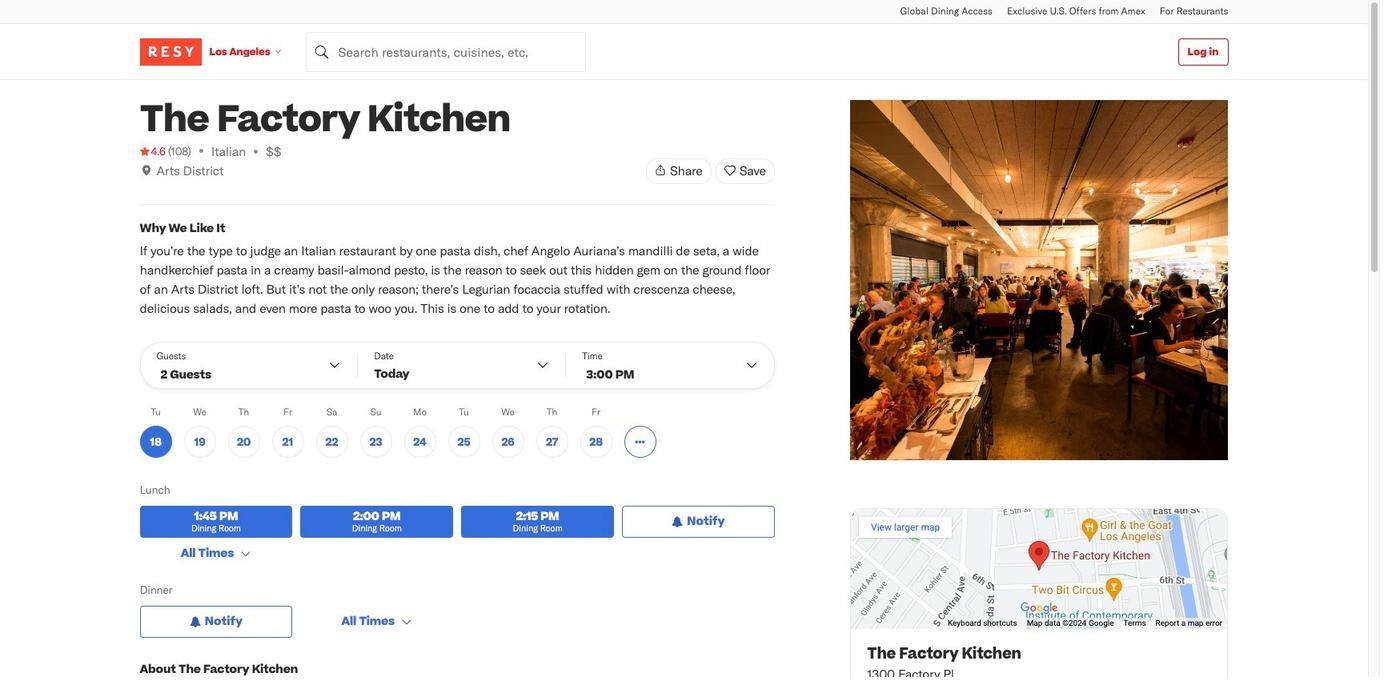 Task type: locate. For each thing, give the bounding box(es) containing it.
None field
[[305, 32, 586, 72]]



Task type: describe. For each thing, give the bounding box(es) containing it.
Search restaurants, cuisines, etc. text field
[[305, 32, 586, 72]]

4.6 out of 5 stars image
[[140, 143, 165, 159]]



Task type: vqa. For each thing, say whether or not it's contained in the screenshot.
4.8 out of 5 stars image
no



